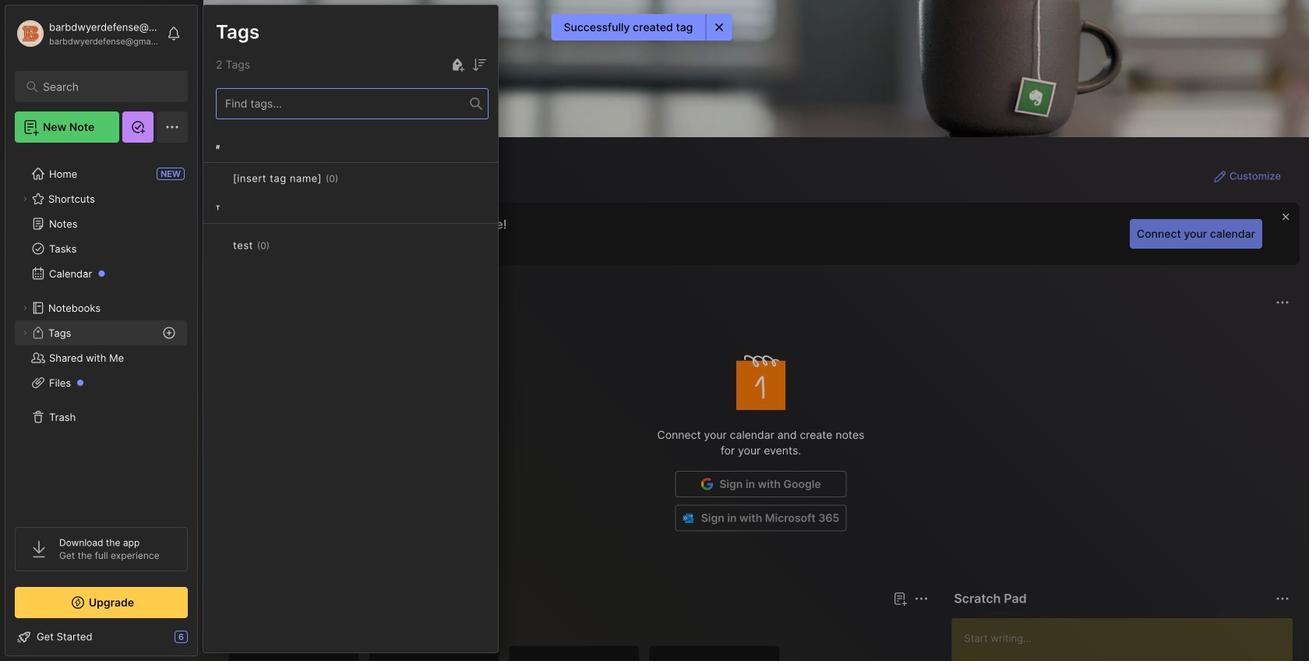 Task type: locate. For each thing, give the bounding box(es) containing it.
alert
[[551, 14, 732, 41]]

sort options image
[[470, 56, 489, 74]]

1 vertical spatial row group
[[228, 646, 790, 661]]

None search field
[[43, 77, 167, 96]]

0 vertical spatial tag actions field
[[339, 171, 363, 186]]

tree
[[5, 152, 197, 513]]

0 vertical spatial tag actions image
[[339, 172, 363, 185]]

tag actions image
[[339, 172, 363, 185], [270, 239, 295, 252]]

Account field
[[15, 18, 159, 49]]

0 horizontal spatial tag actions image
[[270, 239, 295, 252]]

row group
[[203, 132, 498, 283], [228, 646, 790, 661]]

tab
[[232, 617, 277, 636]]

expand tags image
[[20, 328, 30, 338]]

Tag actions field
[[339, 171, 363, 186], [270, 238, 295, 253]]

0 horizontal spatial tag actions field
[[270, 238, 295, 253]]

1 horizontal spatial tag actions image
[[339, 172, 363, 185]]

click to collapse image
[[197, 632, 209, 651]]

1 vertical spatial tag actions image
[[270, 239, 295, 252]]

Search text field
[[43, 80, 167, 94]]

main element
[[0, 0, 203, 661]]

tag actions image for bottom tag actions field
[[270, 239, 295, 252]]

Find tags… text field
[[217, 93, 470, 114]]



Task type: vqa. For each thing, say whether or not it's contained in the screenshot.
"Find tags…" text box
yes



Task type: describe. For each thing, give the bounding box(es) containing it.
Sort field
[[470, 55, 489, 74]]

Help and Learning task checklist field
[[5, 624, 197, 649]]

tag actions image for rightmost tag actions field
[[339, 172, 363, 185]]

expand notebooks image
[[20, 303, 30, 313]]

none search field inside main element
[[43, 77, 167, 96]]

1 horizontal spatial tag actions field
[[339, 171, 363, 186]]

Start writing… text field
[[965, 618, 1293, 661]]

create new tag image
[[448, 56, 467, 74]]

tree inside main element
[[5, 152, 197, 513]]

1 vertical spatial tag actions field
[[270, 238, 295, 253]]

0 vertical spatial row group
[[203, 132, 498, 283]]



